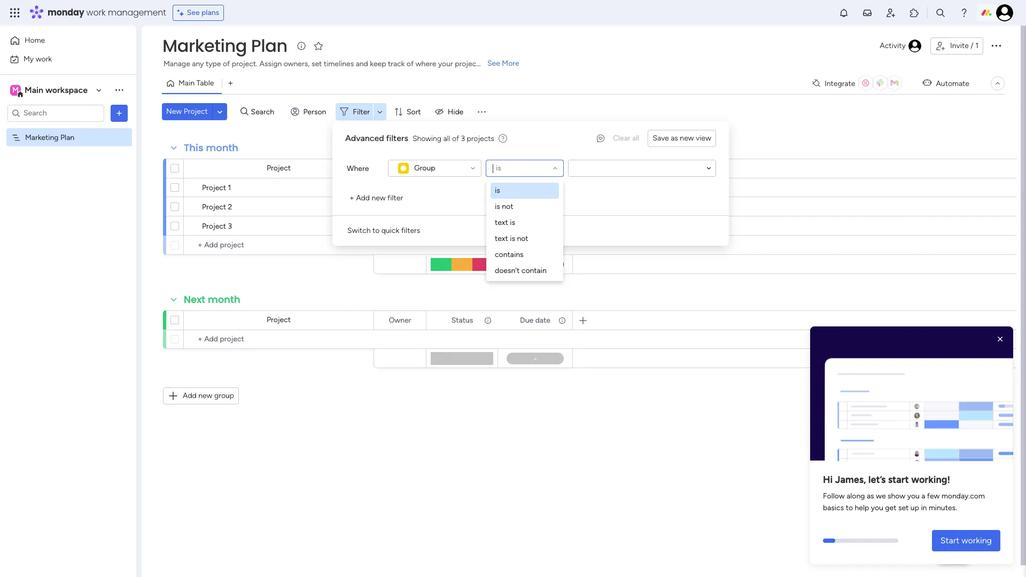 Task type: describe. For each thing, give the bounding box(es) containing it.
see more
[[487, 59, 519, 68]]

due date for 2nd due date field from the top of the page
[[520, 316, 550, 325]]

doesn't
[[495, 266, 520, 275]]

main table
[[178, 79, 214, 88]]

month for next month
[[208, 293, 240, 306]]

v2 search image
[[240, 106, 248, 118]]

my
[[24, 54, 34, 63]]

person
[[303, 107, 326, 116]]

start working
[[940, 535, 992, 546]]

add new group button
[[163, 387, 239, 405]]

a
[[921, 492, 925, 501]]

new for filter
[[372, 193, 386, 203]]

in
[[921, 504, 927, 513]]

it
[[480, 183, 484, 192]]

monday
[[48, 6, 84, 19]]

learn more image
[[499, 134, 507, 144]]

contains
[[495, 250, 523, 259]]

Marketing Plan field
[[160, 34, 290, 58]]

lottie animation image
[[810, 331, 1013, 465]]

stands.
[[481, 59, 505, 68]]

add new group
[[183, 391, 234, 400]]

filter
[[353, 107, 370, 116]]

as inside follow along as we show you a few monday.com basics to help you get set up in minutes.
[[867, 492, 874, 501]]

is for text is
[[510, 218, 515, 227]]

is left v2 overdue deadline icon at the left of page
[[495, 186, 500, 195]]

1 vertical spatial 3
[[228, 222, 232, 231]]

date for 1st due date field from the top of the page
[[535, 164, 550, 173]]

set inside follow along as we show you a few monday.com basics to help you get set up in minutes.
[[898, 504, 909, 513]]

2
[[228, 203, 232, 212]]

invite / 1 button
[[930, 37, 983, 55]]

select product image
[[10, 7, 20, 18]]

inbox image
[[862, 7, 873, 18]]

start
[[940, 535, 959, 546]]

hi
[[823, 474, 833, 486]]

not for is is not
[[502, 202, 513, 211]]

more
[[502, 59, 519, 68]]

see for see plans
[[187, 8, 200, 17]]

1 vertical spatial 1
[[228, 183, 231, 192]]

14
[[540, 183, 548, 191]]

manage
[[164, 59, 190, 68]]

+ add new filter button
[[345, 190, 407, 207]]

activity button
[[875, 37, 926, 55]]

start
[[888, 474, 909, 486]]

group
[[214, 391, 234, 400]]

Search in workspace field
[[22, 107, 89, 119]]

column information image for due date
[[558, 316, 566, 325]]

keep
[[370, 59, 386, 68]]

1 horizontal spatial of
[[407, 59, 414, 68]]

your
[[438, 59, 453, 68]]

manage any type of project. assign owners, set timelines and keep track of where your project stands.
[[164, 59, 505, 68]]

hide button
[[431, 103, 470, 120]]

main table button
[[162, 75, 222, 92]]

automate
[[936, 79, 969, 88]]

new inside button
[[198, 391, 212, 400]]

new
[[166, 107, 182, 116]]

help button
[[935, 547, 973, 564]]

workspace image
[[10, 84, 21, 96]]

This month field
[[181, 141, 241, 155]]

options image
[[990, 39, 1002, 52]]

1 horizontal spatial you
[[907, 492, 920, 501]]

main for main table
[[178, 79, 195, 88]]

follow along as we show you a few monday.com basics to help you get set up in minutes.
[[823, 492, 985, 513]]

of inside advanced filters showing all of 3 projects
[[452, 134, 459, 143]]

home
[[25, 36, 45, 45]]

follow
[[823, 492, 845, 501]]

filter
[[387, 193, 403, 203]]

Next month field
[[181, 293, 243, 307]]

marketing plan inside list box
[[25, 133, 74, 142]]

new project button
[[162, 103, 212, 120]]

james,
[[835, 474, 866, 486]]

filter button
[[336, 103, 386, 120]]

integrate
[[824, 79, 855, 88]]

person button
[[286, 103, 333, 120]]

help
[[855, 504, 869, 513]]

along
[[847, 492, 865, 501]]

main workspace
[[25, 85, 88, 95]]

1 horizontal spatial plan
[[251, 34, 287, 58]]

workspace selection element
[[10, 84, 89, 98]]

save as new view
[[653, 134, 711, 143]]

basics
[[823, 504, 844, 513]]

v2 done deadline image
[[502, 202, 510, 212]]

text is not
[[495, 234, 528, 243]]

save as new view button
[[648, 130, 716, 147]]

let's
[[868, 474, 886, 486]]

2 status from the top
[[451, 316, 473, 325]]

workspace
[[45, 85, 88, 95]]

group
[[414, 164, 435, 173]]

timelines
[[324, 59, 354, 68]]

advanced filters showing all of 3 projects
[[345, 133, 494, 143]]

0 horizontal spatial set
[[311, 59, 322, 68]]

+ Add project text field
[[189, 333, 369, 346]]

text for text is not
[[495, 234, 508, 243]]

on
[[469, 183, 478, 192]]

filters inside switch to quick filters button
[[401, 226, 420, 235]]

my work
[[24, 54, 52, 63]]

project 2
[[202, 203, 232, 212]]

next
[[184, 293, 205, 306]]

+ add new filter
[[349, 193, 403, 203]]

1 status from the top
[[451, 164, 473, 173]]

assign
[[259, 59, 282, 68]]

start working button
[[932, 530, 1000, 551]]

workspace options image
[[114, 85, 125, 95]]

new for view
[[680, 134, 694, 143]]

table
[[196, 79, 214, 88]]

where
[[416, 59, 436, 68]]

due for 1st due date field from the top of the page
[[520, 164, 533, 173]]

we
[[876, 492, 886, 501]]

monday.com
[[942, 492, 985, 501]]

show board description image
[[295, 41, 308, 51]]

notifications image
[[838, 7, 849, 18]]

get
[[885, 504, 896, 513]]

all inside button
[[632, 134, 639, 143]]

project 3
[[202, 222, 232, 231]]

see plans button
[[172, 5, 224, 21]]

see plans
[[187, 8, 219, 17]]

to inside follow along as we show you a few monday.com basics to help you get set up in minutes.
[[846, 504, 853, 513]]

2 owner field from the top
[[386, 314, 414, 326]]

show
[[888, 492, 905, 501]]

menu image
[[476, 106, 487, 117]]

+
[[349, 193, 354, 203]]

invite
[[950, 41, 969, 50]]

working
[[961, 535, 992, 546]]

all inside advanced filters showing all of 3 projects
[[443, 134, 450, 143]]

search everything image
[[935, 7, 946, 18]]

project inside button
[[184, 107, 208, 116]]

few
[[927, 492, 940, 501]]

text for text is
[[495, 218, 508, 227]]

help image
[[959, 7, 969, 18]]

management
[[108, 6, 166, 19]]



Task type: vqa. For each thing, say whether or not it's contained in the screenshot.
Help button
yes



Task type: locate. For each thing, give the bounding box(es) containing it.
options image
[[114, 108, 125, 118]]

1 vertical spatial not
[[517, 234, 528, 243]]

hi james, let's start working!
[[823, 474, 950, 486]]

close image
[[995, 334, 1006, 345]]

0 horizontal spatial see
[[187, 8, 200, 17]]

1 right /
[[975, 41, 978, 50]]

date up the 14
[[535, 164, 550, 173]]

2 due from the top
[[520, 316, 533, 325]]

1 horizontal spatial work
[[86, 6, 106, 19]]

month for this month
[[206, 141, 238, 154]]

1 vertical spatial status
[[451, 316, 473, 325]]

work right monday
[[86, 6, 106, 19]]

see inside button
[[187, 8, 200, 17]]

3 down 2
[[228, 222, 232, 231]]

0 vertical spatial due date
[[520, 164, 550, 173]]

help
[[944, 550, 963, 561]]

date down contain
[[535, 316, 550, 325]]

0 vertical spatial due
[[520, 164, 533, 173]]

1 owner from the top
[[389, 164, 411, 173]]

is for text is not
[[510, 234, 515, 243]]

marketing inside list box
[[25, 133, 59, 142]]

main left table
[[178, 79, 195, 88]]

home button
[[6, 32, 115, 49]]

collapse board header image
[[993, 79, 1002, 88]]

clear all button
[[609, 130, 644, 147]]

text is
[[495, 218, 515, 227]]

hide
[[448, 107, 463, 116]]

set down the add to favorites icon
[[311, 59, 322, 68]]

all right clear
[[632, 134, 639, 143]]

3 left projects
[[461, 134, 465, 143]]

1 vertical spatial plan
[[60, 133, 74, 142]]

to left the help
[[846, 504, 853, 513]]

marketing plan
[[162, 34, 287, 58], [25, 133, 74, 142]]

0 vertical spatial filters
[[386, 133, 408, 143]]

main for main workspace
[[25, 85, 43, 95]]

0 horizontal spatial 3
[[228, 222, 232, 231]]

0 horizontal spatial of
[[223, 59, 230, 68]]

text down text is
[[495, 234, 508, 243]]

1 horizontal spatial main
[[178, 79, 195, 88]]

1 vertical spatial due date field
[[517, 314, 553, 326]]

working!
[[911, 474, 950, 486]]

of right type
[[223, 59, 230, 68]]

due down "doesn't contain"
[[520, 316, 533, 325]]

see left more
[[487, 59, 500, 68]]

due date field down contain
[[517, 314, 553, 326]]

clear all
[[613, 134, 639, 143]]

0 horizontal spatial to
[[372, 226, 380, 235]]

1 vertical spatial owner field
[[386, 314, 414, 326]]

1 vertical spatial marketing
[[25, 133, 59, 142]]

is up text is not at top
[[510, 218, 515, 227]]

0 vertical spatial work
[[86, 6, 106, 19]]

of right track
[[407, 59, 414, 68]]

1 horizontal spatial set
[[898, 504, 909, 513]]

you down we
[[871, 504, 883, 513]]

0 horizontal spatial you
[[871, 504, 883, 513]]

progress bar
[[823, 539, 835, 543]]

0 vertical spatial not
[[502, 202, 513, 211]]

to
[[372, 226, 380, 235], [846, 504, 853, 513]]

switch
[[347, 226, 371, 235]]

1 vertical spatial set
[[898, 504, 909, 513]]

0 vertical spatial status field
[[449, 163, 476, 174]]

2 horizontal spatial of
[[452, 134, 459, 143]]

as left we
[[867, 492, 874, 501]]

set left up
[[898, 504, 909, 513]]

v2 user feedback image
[[597, 133, 604, 144]]

1 status field from the top
[[449, 163, 476, 174]]

switch to quick filters button
[[343, 222, 424, 239]]

is is not
[[495, 186, 513, 211]]

work for my
[[36, 54, 52, 63]]

1 owner field from the top
[[386, 163, 414, 174]]

add left group
[[183, 391, 197, 400]]

work
[[86, 6, 106, 19], [36, 54, 52, 63]]

1 horizontal spatial new
[[372, 193, 386, 203]]

1 horizontal spatial 1
[[975, 41, 978, 50]]

+ Add project text field
[[189, 239, 369, 252]]

as right save
[[671, 134, 678, 143]]

contain
[[521, 266, 547, 275]]

0 vertical spatial you
[[907, 492, 920, 501]]

1 vertical spatial as
[[867, 492, 874, 501]]

main
[[178, 79, 195, 88], [25, 85, 43, 95]]

2 vertical spatial new
[[198, 391, 212, 400]]

minutes.
[[929, 504, 957, 513]]

you left a
[[907, 492, 920, 501]]

2 status field from the top
[[449, 314, 476, 326]]

0 vertical spatial set
[[311, 59, 322, 68]]

month right this
[[206, 141, 238, 154]]

is left v2 done deadline image
[[495, 202, 500, 211]]

my work button
[[6, 50, 115, 68]]

work inside 'button'
[[36, 54, 52, 63]]

1 vertical spatial status field
[[449, 314, 476, 326]]

arrow down image
[[373, 105, 386, 118]]

0 horizontal spatial as
[[671, 134, 678, 143]]

advanced
[[345, 133, 384, 143]]

not inside the is is not
[[502, 202, 513, 211]]

2 text from the top
[[495, 234, 508, 243]]

Search field
[[248, 104, 280, 119]]

and
[[356, 59, 368, 68]]

v2 overdue deadline image
[[502, 183, 510, 193]]

working
[[440, 183, 467, 192]]

main inside the workspace selection element
[[25, 85, 43, 95]]

3 inside advanced filters showing all of 3 projects
[[461, 134, 465, 143]]

project 1
[[202, 183, 231, 192]]

1 vertical spatial owner
[[389, 316, 411, 325]]

project
[[455, 59, 479, 68]]

project
[[184, 107, 208, 116], [267, 164, 291, 173], [202, 183, 226, 192], [202, 203, 226, 212], [202, 222, 226, 231], [267, 315, 291, 324]]

showing
[[413, 134, 441, 143]]

james peterson image
[[996, 4, 1013, 21]]

due date
[[520, 164, 550, 173], [520, 316, 550, 325]]

due date field up nov 14
[[517, 163, 553, 174]]

to left quick
[[372, 226, 380, 235]]

1 horizontal spatial all
[[632, 134, 639, 143]]

2 due date field from the top
[[517, 314, 553, 326]]

0 horizontal spatial 1
[[228, 183, 231, 192]]

0 horizontal spatial marketing plan
[[25, 133, 74, 142]]

is for is is not
[[495, 202, 500, 211]]

invite members image
[[885, 7, 896, 18]]

m
[[12, 85, 19, 94]]

owner for 2nd owner field from the top of the page
[[389, 316, 411, 325]]

any
[[192, 59, 204, 68]]

invite / 1
[[950, 41, 978, 50]]

switch to quick filters
[[347, 226, 420, 235]]

add inside button
[[183, 391, 197, 400]]

filters down sort popup button
[[386, 133, 408, 143]]

date for 2nd due date field from the top of the page
[[535, 316, 550, 325]]

all
[[632, 134, 639, 143], [443, 134, 450, 143]]

not up contains
[[517, 234, 528, 243]]

plan
[[251, 34, 287, 58], [60, 133, 74, 142]]

is
[[496, 164, 501, 173], [495, 186, 500, 195], [495, 202, 500, 211], [510, 218, 515, 227], [510, 234, 515, 243]]

marketing
[[162, 34, 247, 58], [25, 133, 59, 142]]

owner
[[389, 164, 411, 173], [389, 316, 411, 325]]

1 date from the top
[[535, 164, 550, 173]]

see for see more
[[487, 59, 500, 68]]

Due date field
[[517, 163, 553, 174], [517, 314, 553, 326]]

2 all from the left
[[443, 134, 450, 143]]

plan down search in workspace field
[[60, 133, 74, 142]]

0 vertical spatial month
[[206, 141, 238, 154]]

1 vertical spatial add
[[183, 391, 197, 400]]

1 due from the top
[[520, 164, 533, 173]]

add to favorites image
[[313, 40, 324, 51]]

1 vertical spatial due date
[[520, 316, 550, 325]]

0 vertical spatial marketing plan
[[162, 34, 287, 58]]

track
[[388, 59, 405, 68]]

due date up nov 14
[[520, 164, 550, 173]]

0 horizontal spatial plan
[[60, 133, 74, 142]]

text
[[495, 218, 508, 227], [495, 234, 508, 243]]

all right showing
[[443, 134, 450, 143]]

next month
[[184, 293, 240, 306]]

1 vertical spatial marketing plan
[[25, 133, 74, 142]]

2 owner from the top
[[389, 316, 411, 325]]

save
[[653, 134, 669, 143]]

new left "view"
[[680, 134, 694, 143]]

1 vertical spatial date
[[535, 316, 550, 325]]

of
[[223, 59, 230, 68], [407, 59, 414, 68], [452, 134, 459, 143]]

view
[[696, 134, 711, 143]]

this
[[184, 141, 203, 154]]

0 vertical spatial as
[[671, 134, 678, 143]]

0 vertical spatial new
[[680, 134, 694, 143]]

0 vertical spatial marketing
[[162, 34, 247, 58]]

apps image
[[909, 7, 920, 18]]

nov 14
[[526, 183, 548, 191]]

1 horizontal spatial marketing
[[162, 34, 247, 58]]

up
[[910, 504, 919, 513]]

0 vertical spatial due date field
[[517, 163, 553, 174]]

2 due date from the top
[[520, 316, 550, 325]]

add view image
[[228, 79, 233, 87]]

1 all from the left
[[632, 134, 639, 143]]

dapulse integrations image
[[812, 79, 820, 87]]

0 vertical spatial add
[[356, 193, 370, 203]]

this month
[[184, 141, 238, 154]]

1 due date field from the top
[[517, 163, 553, 174]]

0 vertical spatial text
[[495, 218, 508, 227]]

0 horizontal spatial all
[[443, 134, 450, 143]]

2 date from the top
[[535, 316, 550, 325]]

not
[[502, 202, 513, 211], [517, 234, 528, 243]]

due up 'nov'
[[520, 164, 533, 173]]

column information image for status
[[484, 316, 492, 325]]

status
[[451, 164, 473, 173], [451, 316, 473, 325]]

marketing plan list box
[[0, 126, 136, 291]]

Status field
[[449, 163, 476, 174], [449, 314, 476, 326]]

0 vertical spatial owner
[[389, 164, 411, 173]]

plan up assign
[[251, 34, 287, 58]]

set
[[311, 59, 322, 68], [898, 504, 909, 513]]

quick
[[381, 226, 399, 235]]

option
[[0, 128, 136, 130]]

marketing plan down search in workspace field
[[25, 133, 74, 142]]

Owner field
[[386, 163, 414, 174], [386, 314, 414, 326]]

0 horizontal spatial main
[[25, 85, 43, 95]]

0 vertical spatial 1
[[975, 41, 978, 50]]

3
[[461, 134, 465, 143], [228, 222, 232, 231]]

is down learn more image
[[496, 164, 501, 173]]

not for text is not
[[517, 234, 528, 243]]

0 vertical spatial 3
[[461, 134, 465, 143]]

new project
[[166, 107, 208, 116]]

1 due date from the top
[[520, 164, 550, 173]]

column information image
[[484, 164, 492, 173], [484, 316, 492, 325], [558, 316, 566, 325]]

0 vertical spatial see
[[187, 8, 200, 17]]

due date down contain
[[520, 316, 550, 325]]

doesn't contain
[[495, 266, 547, 275]]

see more link
[[486, 58, 520, 69]]

plan inside list box
[[60, 133, 74, 142]]

not up text is
[[502, 202, 513, 211]]

1 vertical spatial new
[[372, 193, 386, 203]]

1 horizontal spatial as
[[867, 492, 874, 501]]

month inside field
[[206, 141, 238, 154]]

0 horizontal spatial work
[[36, 54, 52, 63]]

as inside button
[[671, 134, 678, 143]]

add inside button
[[356, 193, 370, 203]]

text down v2 done deadline image
[[495, 218, 508, 227]]

sort
[[407, 107, 421, 116]]

2 horizontal spatial new
[[680, 134, 694, 143]]

main inside button
[[178, 79, 195, 88]]

see left plans
[[187, 8, 200, 17]]

activity
[[880, 41, 906, 50]]

as
[[671, 134, 678, 143], [867, 492, 874, 501]]

working on it
[[440, 183, 484, 192]]

1 vertical spatial due
[[520, 316, 533, 325]]

autopilot image
[[923, 76, 932, 90]]

lottie animation element
[[810, 327, 1013, 465]]

month inside field
[[208, 293, 240, 306]]

1 horizontal spatial 3
[[461, 134, 465, 143]]

1 horizontal spatial not
[[517, 234, 528, 243]]

1 vertical spatial month
[[208, 293, 240, 306]]

angle down image
[[217, 108, 222, 116]]

of left projects
[[452, 134, 459, 143]]

1 horizontal spatial add
[[356, 193, 370, 203]]

1 vertical spatial text
[[495, 234, 508, 243]]

marketing down search in workspace field
[[25, 133, 59, 142]]

0 vertical spatial date
[[535, 164, 550, 173]]

1 horizontal spatial to
[[846, 504, 853, 513]]

1 text from the top
[[495, 218, 508, 227]]

to inside button
[[372, 226, 380, 235]]

add right the +
[[356, 193, 370, 203]]

new left group
[[198, 391, 212, 400]]

1 horizontal spatial see
[[487, 59, 500, 68]]

1 vertical spatial work
[[36, 54, 52, 63]]

1 up 2
[[228, 183, 231, 192]]

due
[[520, 164, 533, 173], [520, 316, 533, 325]]

0 horizontal spatial new
[[198, 391, 212, 400]]

date
[[535, 164, 550, 173], [535, 316, 550, 325]]

marketing plan up type
[[162, 34, 287, 58]]

month right next
[[208, 293, 240, 306]]

0 horizontal spatial not
[[502, 202, 513, 211]]

due for 2nd due date field from the top of the page
[[520, 316, 533, 325]]

0 vertical spatial to
[[372, 226, 380, 235]]

nov
[[526, 183, 539, 191]]

/
[[971, 41, 974, 50]]

1 vertical spatial see
[[487, 59, 500, 68]]

1 vertical spatial you
[[871, 504, 883, 513]]

work right my
[[36, 54, 52, 63]]

filters right quick
[[401, 226, 420, 235]]

new left filter
[[372, 193, 386, 203]]

0 horizontal spatial marketing
[[25, 133, 59, 142]]

1 inside button
[[975, 41, 978, 50]]

1 vertical spatial filters
[[401, 226, 420, 235]]

owner for 1st owner field
[[389, 164, 411, 173]]

main right workspace icon
[[25, 85, 43, 95]]

marketing up any
[[162, 34, 247, 58]]

is up contains
[[510, 234, 515, 243]]

1 vertical spatial to
[[846, 504, 853, 513]]

work for monday
[[86, 6, 106, 19]]

0 vertical spatial status
[[451, 164, 473, 173]]

due date for 1st due date field from the top of the page
[[520, 164, 550, 173]]

0 vertical spatial plan
[[251, 34, 287, 58]]

column information image
[[558, 164, 566, 173]]

1 horizontal spatial marketing plan
[[162, 34, 287, 58]]

0 vertical spatial owner field
[[386, 163, 414, 174]]

0 horizontal spatial add
[[183, 391, 197, 400]]



